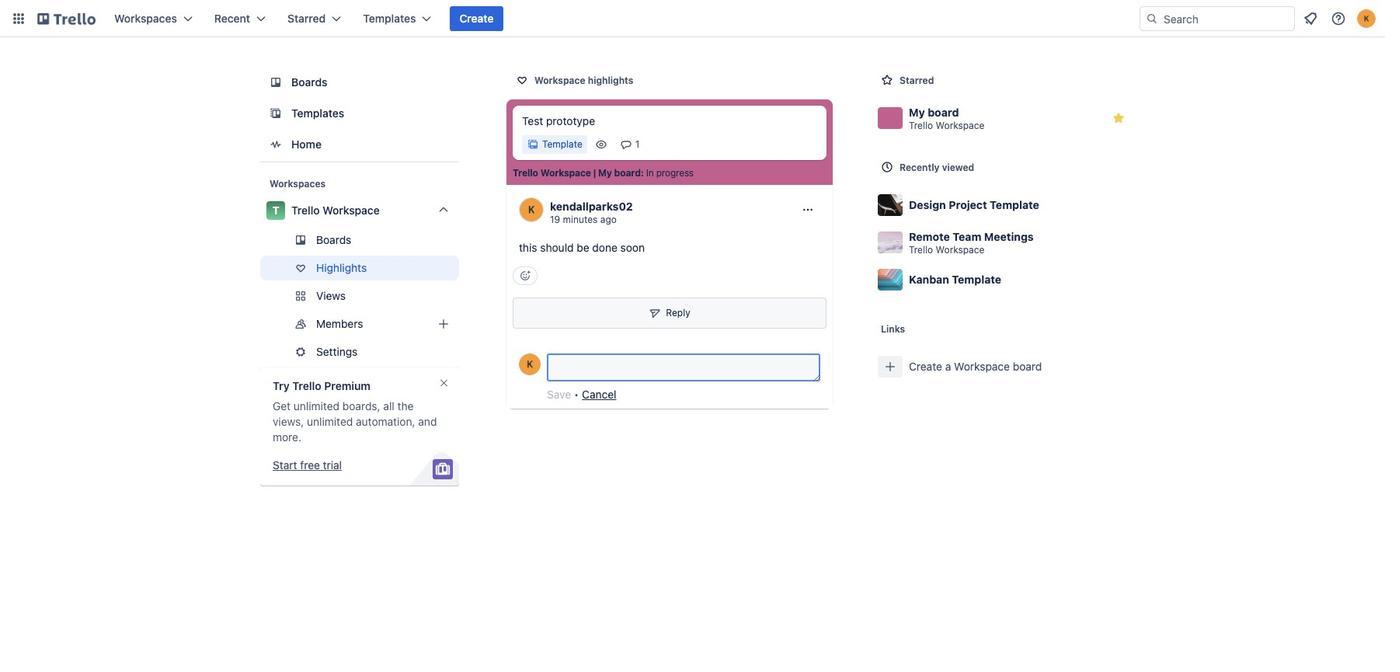 Task type: vqa. For each thing, say whether or not it's contained in the screenshot.
T
yes



Task type: locate. For each thing, give the bounding box(es) containing it.
boards link
[[260, 68, 459, 96], [260, 228, 459, 253]]

board inside button
[[1013, 360, 1042, 373]]

views
[[316, 289, 346, 302]]

reply button
[[513, 298, 827, 329]]

None text field
[[547, 354, 820, 382]]

should
[[540, 241, 574, 254]]

test
[[522, 114, 543, 127]]

board image
[[267, 73, 285, 92]]

trello up recently
[[909, 119, 933, 131]]

workspace
[[535, 75, 585, 86], [936, 119, 985, 131], [541, 167, 591, 179], [323, 204, 380, 217], [936, 244, 985, 255], [954, 360, 1010, 373]]

cancel
[[582, 388, 617, 401]]

1 horizontal spatial my
[[909, 105, 925, 118]]

starred
[[288, 12, 326, 25], [900, 75, 934, 86]]

unlimited up views,
[[294, 399, 340, 413]]

0 horizontal spatial starred
[[288, 12, 326, 25]]

2 vertical spatial template
[[952, 273, 1002, 286]]

views link
[[260, 284, 459, 308]]

0 vertical spatial starred
[[288, 12, 326, 25]]

templates
[[363, 12, 416, 25], [291, 106, 344, 120]]

boards,
[[343, 399, 380, 413]]

all
[[383, 399, 395, 413]]

2 boards link from the top
[[260, 228, 459, 253]]

template
[[542, 138, 583, 150], [990, 198, 1040, 211], [952, 273, 1002, 286]]

0 vertical spatial my
[[909, 105, 925, 118]]

workspace up test prototype
[[535, 75, 585, 86]]

template up meetings in the right top of the page
[[990, 198, 1040, 211]]

in
[[646, 167, 654, 179]]

boards right board image
[[291, 75, 327, 89]]

my inside my board trello workspace
[[909, 105, 925, 118]]

my board trello workspace
[[909, 105, 985, 131]]

my
[[909, 105, 925, 118], [598, 167, 612, 179]]

1 horizontal spatial workspaces
[[270, 178, 326, 190]]

0 horizontal spatial templates
[[291, 106, 344, 120]]

start free trial button
[[273, 458, 342, 473]]

reply
[[666, 307, 690, 319]]

open information menu image
[[1331, 11, 1346, 26]]

my up recently
[[909, 105, 925, 118]]

templates link
[[260, 99, 459, 127]]

0 vertical spatial boards
[[291, 75, 327, 89]]

workspace inside remote team meetings trello workspace
[[936, 244, 985, 255]]

recently
[[900, 162, 940, 173]]

starred button
[[278, 6, 351, 31]]

test prototype
[[522, 114, 595, 127]]

1 vertical spatial template
[[990, 198, 1040, 211]]

members
[[316, 317, 363, 330]]

0 vertical spatial create
[[460, 12, 494, 25]]

1 vertical spatial boards
[[316, 233, 351, 246]]

recent
[[214, 12, 250, 25]]

home image
[[267, 135, 285, 154]]

recently viewed
[[900, 162, 974, 173]]

and
[[418, 415, 437, 428]]

1 vertical spatial workspaces
[[270, 178, 326, 190]]

2 horizontal spatial board
[[1013, 360, 1042, 373]]

0 horizontal spatial create
[[460, 12, 494, 25]]

templates up home
[[291, 106, 344, 120]]

try
[[273, 379, 290, 392]]

the
[[397, 399, 414, 413]]

create for create a workspace board
[[909, 360, 942, 373]]

design
[[909, 198, 946, 211]]

boards for views
[[316, 233, 351, 246]]

trello down remote
[[909, 244, 933, 255]]

template down remote team meetings trello workspace
[[952, 273, 1002, 286]]

more.
[[273, 430, 301, 444]]

unlimited
[[294, 399, 340, 413], [307, 415, 353, 428]]

soon
[[621, 241, 645, 254]]

boards link up the highlights link
[[260, 228, 459, 253]]

create inside "primary" element
[[460, 12, 494, 25]]

highlights
[[316, 261, 367, 274]]

create
[[460, 12, 494, 25], [909, 360, 942, 373]]

trello workspace | my board : in progress
[[513, 167, 694, 179]]

starred right recent dropdown button
[[288, 12, 326, 25]]

add reaction image
[[513, 267, 538, 285]]

0 vertical spatial board
[[928, 105, 959, 118]]

trello down test
[[513, 167, 538, 179]]

recent button
[[205, 6, 275, 31]]

boards for home
[[291, 75, 327, 89]]

a
[[945, 360, 951, 373]]

1 vertical spatial starred
[[900, 75, 934, 86]]

viewed
[[942, 162, 974, 173]]

workspace up the highlights
[[323, 204, 380, 217]]

|
[[593, 167, 596, 179]]

boards link up templates link
[[260, 68, 459, 96]]

0 vertical spatial workspaces
[[114, 12, 177, 25]]

kanban template link
[[872, 261, 1137, 298]]

1 horizontal spatial board
[[928, 105, 959, 118]]

0 vertical spatial templates
[[363, 12, 416, 25]]

1 vertical spatial boards link
[[260, 228, 459, 253]]

1 horizontal spatial starred
[[900, 75, 934, 86]]

start free trial
[[273, 458, 342, 472]]

board
[[928, 105, 959, 118], [614, 167, 641, 179], [1013, 360, 1042, 373]]

workspace right a
[[954, 360, 1010, 373]]

2 vertical spatial board
[[1013, 360, 1042, 373]]

unlimited down boards,
[[307, 415, 353, 428]]

boards
[[291, 75, 327, 89], [316, 233, 351, 246]]

1 vertical spatial board
[[614, 167, 641, 179]]

premium
[[324, 379, 371, 392]]

1 vertical spatial create
[[909, 360, 942, 373]]

template down test prototype
[[542, 138, 583, 150]]

workspace up viewed
[[936, 119, 985, 131]]

1 vertical spatial my
[[598, 167, 612, 179]]

trello inside remote team meetings trello workspace
[[909, 244, 933, 255]]

1 horizontal spatial create
[[909, 360, 942, 373]]

my right |
[[598, 167, 612, 179]]

trello right try
[[292, 379, 321, 392]]

remote team meetings trello workspace
[[909, 230, 1034, 255]]

this
[[519, 241, 537, 254]]

workspace down team
[[936, 244, 985, 255]]

automation,
[[356, 415, 415, 428]]

1 boards link from the top
[[260, 68, 459, 96]]

kendallparks02 19 minutes ago
[[550, 200, 633, 226]]

settings link
[[260, 340, 459, 364]]

trello
[[909, 119, 933, 131], [513, 167, 538, 179], [291, 204, 320, 217], [909, 244, 933, 255], [292, 379, 321, 392]]

create a workspace board button
[[872, 348, 1137, 385]]

1 horizontal spatial templates
[[363, 12, 416, 25]]

design project template
[[909, 198, 1040, 211]]

home link
[[260, 131, 459, 159]]

template board image
[[267, 104, 285, 123]]

0 vertical spatial boards link
[[260, 68, 459, 96]]

boards up the highlights
[[316, 233, 351, 246]]

ago
[[600, 214, 617, 226]]

views,
[[273, 415, 304, 428]]

trello workspace
[[291, 204, 380, 217]]

templates right starred dropdown button at left top
[[363, 12, 416, 25]]

kanban template
[[909, 273, 1002, 286]]

starred inside dropdown button
[[288, 12, 326, 25]]

starred up my board trello workspace
[[900, 75, 934, 86]]

workspaces
[[114, 12, 177, 25], [270, 178, 326, 190]]

my board link
[[598, 167, 641, 179]]

workspace left |
[[541, 167, 591, 179]]

workspace highlights
[[535, 75, 634, 86]]

0 horizontal spatial workspaces
[[114, 12, 177, 25]]

workspace inside button
[[954, 360, 1010, 373]]



Task type: describe. For each thing, give the bounding box(es) containing it.
add image
[[434, 315, 453, 333]]

save
[[547, 388, 571, 401]]

trello inside my board trello workspace
[[909, 119, 933, 131]]

kendallparks02
[[550, 200, 633, 213]]

workspaces button
[[105, 6, 202, 31]]

templates button
[[354, 6, 441, 31]]

0 horizontal spatial board
[[614, 167, 641, 179]]

create button
[[450, 6, 503, 31]]

free
[[300, 458, 320, 472]]

members link
[[260, 312, 459, 336]]

1 vertical spatial templates
[[291, 106, 344, 120]]

Search field
[[1158, 7, 1294, 30]]

minutes
[[563, 214, 598, 226]]

team
[[953, 230, 982, 243]]

prototype
[[546, 114, 595, 127]]

create for create
[[460, 12, 494, 25]]

highlights
[[588, 75, 634, 86]]

0 vertical spatial unlimited
[[294, 399, 340, 413]]

cancel button
[[582, 388, 617, 401]]

kendallparks02 (kendallparks02) image
[[1357, 9, 1376, 28]]

0 notifications image
[[1301, 9, 1320, 28]]

save button
[[547, 388, 571, 401]]

done
[[592, 241, 618, 254]]

boards link for home
[[260, 68, 459, 96]]

get
[[273, 399, 291, 413]]

highlights link
[[260, 256, 459, 280]]

workspace inside my board trello workspace
[[936, 119, 985, 131]]

workspaces inside dropdown button
[[114, 12, 177, 25]]

this should be done soon
[[519, 241, 645, 254]]

progress
[[656, 167, 694, 179]]

0 vertical spatial template
[[542, 138, 583, 150]]

boards link for views
[[260, 228, 459, 253]]

:
[[641, 167, 644, 179]]

click to unstar my board. it will be removed from your starred list. image
[[1111, 110, 1127, 126]]

home
[[291, 138, 322, 151]]

primary element
[[0, 0, 1385, 37]]

0 horizontal spatial my
[[598, 167, 612, 179]]

meetings
[[984, 230, 1034, 243]]

search image
[[1146, 12, 1158, 25]]

kanban
[[909, 273, 949, 286]]

links
[[881, 323, 905, 335]]

board inside my board trello workspace
[[928, 105, 959, 118]]

trello right t
[[291, 204, 320, 217]]

templates inside popup button
[[363, 12, 416, 25]]

try trello premium get unlimited boards, all the views, unlimited automation, and more.
[[273, 379, 437, 444]]

trello inside try trello premium get unlimited boards, all the views, unlimited automation, and more.
[[292, 379, 321, 392]]

1 vertical spatial unlimited
[[307, 415, 353, 428]]

settings
[[316, 345, 358, 358]]

1
[[635, 138, 640, 150]]

project
[[949, 198, 987, 211]]

start
[[273, 458, 297, 472]]

be
[[577, 241, 589, 254]]

design project template link
[[872, 186, 1137, 224]]

trial
[[323, 458, 342, 472]]

t
[[272, 204, 279, 217]]

remote
[[909, 230, 950, 243]]

back to home image
[[37, 6, 96, 31]]

create a workspace board
[[909, 360, 1042, 373]]

19
[[550, 214, 560, 226]]



